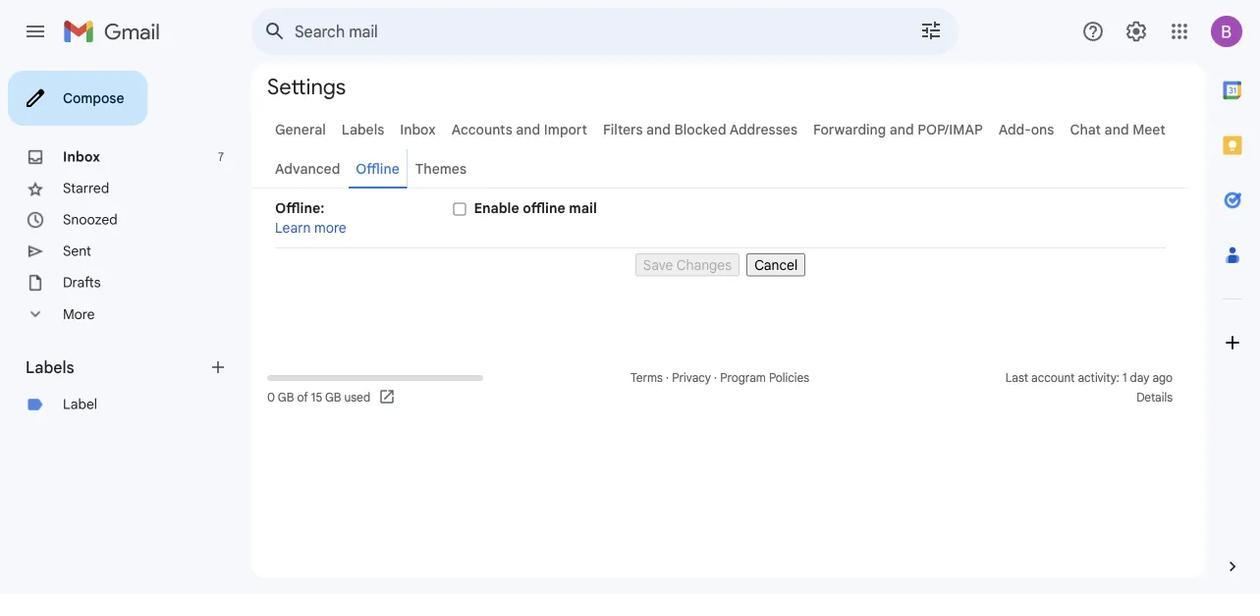 Task type: describe. For each thing, give the bounding box(es) containing it.
labels for 'labels' heading
[[26, 358, 74, 377]]

1 gb from the left
[[278, 391, 294, 405]]

account
[[1032, 371, 1075, 386]]

2 · from the left
[[715, 371, 718, 386]]

offline
[[356, 160, 400, 177]]

settings
[[267, 73, 346, 100]]

save
[[643, 256, 674, 274]]

chat and meet link
[[1071, 121, 1166, 138]]

activity:
[[1078, 371, 1120, 386]]

labels navigation
[[0, 63, 252, 595]]

filters and blocked addresses
[[603, 121, 798, 138]]

labels for labels link
[[342, 121, 384, 138]]

accounts
[[452, 121, 513, 138]]

and for filters
[[647, 121, 671, 138]]

cancel
[[755, 256, 798, 274]]

sent
[[63, 243, 91, 260]]

starred link
[[63, 180, 109, 197]]

0 gb of 15 gb used
[[267, 391, 371, 405]]

forwarding
[[814, 121, 887, 138]]

day
[[1131, 371, 1150, 386]]

labels link
[[342, 121, 384, 138]]

import
[[544, 121, 588, 138]]

labels heading
[[26, 358, 208, 377]]

advanced link
[[275, 160, 340, 177]]

label link
[[63, 396, 97, 413]]

pop/imap
[[918, 121, 983, 138]]

themes
[[415, 160, 467, 177]]

main menu image
[[24, 20, 47, 43]]

more
[[63, 306, 95, 323]]

snoozed link
[[63, 211, 118, 228]]

offline link
[[356, 160, 400, 177]]

Search mail text field
[[295, 22, 865, 41]]

changes
[[677, 256, 732, 274]]

learn
[[275, 219, 311, 236]]

gmail image
[[63, 12, 170, 51]]

general
[[275, 121, 326, 138]]

Enable offline mail checkbox
[[453, 203, 466, 216]]

advanced
[[275, 160, 340, 177]]

offline: learn more
[[275, 199, 347, 236]]

label
[[63, 396, 97, 413]]

terms link
[[631, 371, 663, 386]]

privacy link
[[672, 371, 711, 386]]

ago
[[1153, 371, 1173, 386]]

last
[[1006, 371, 1029, 386]]

compose button
[[8, 71, 148, 126]]

save changes
[[643, 256, 732, 274]]

chat
[[1071, 121, 1102, 138]]

enable
[[474, 199, 520, 217]]

themes link
[[415, 160, 467, 177]]

follow link to manage storage image
[[378, 388, 398, 408]]

footer containing terms
[[252, 369, 1190, 408]]

add-ons
[[999, 121, 1055, 138]]

search mail image
[[257, 14, 293, 49]]

mail
[[569, 199, 597, 217]]

navigation containing save changes
[[275, 249, 1167, 277]]



Task type: locate. For each thing, give the bounding box(es) containing it.
labels
[[342, 121, 384, 138], [26, 358, 74, 377]]

blocked
[[675, 121, 727, 138]]

learn more link
[[275, 219, 347, 236]]

offline
[[523, 199, 566, 217]]

program
[[721, 371, 766, 386]]

1 vertical spatial inbox link
[[63, 148, 100, 166]]

forwarding and pop/imap
[[814, 121, 983, 138]]

policies
[[769, 371, 810, 386]]

settings image
[[1125, 20, 1149, 43]]

compose
[[63, 89, 124, 107]]

and left the import
[[516, 121, 541, 138]]

gb right 0
[[278, 391, 294, 405]]

tab list
[[1206, 63, 1261, 524]]

starred
[[63, 180, 109, 197]]

·
[[666, 371, 669, 386], [715, 371, 718, 386]]

0 vertical spatial inbox link
[[400, 121, 436, 138]]

inbox link up themes link
[[400, 121, 436, 138]]

navigation
[[275, 249, 1167, 277]]

last account activity: 1 day ago details
[[1006, 371, 1173, 405]]

1 horizontal spatial ·
[[715, 371, 718, 386]]

accounts and import link
[[452, 121, 588, 138]]

terms · privacy · program policies
[[631, 371, 810, 386]]

save changes button
[[636, 254, 740, 277]]

3 and from the left
[[890, 121, 915, 138]]

more button
[[0, 299, 236, 330]]

details
[[1137, 391, 1173, 405]]

forwarding and pop/imap link
[[814, 121, 983, 138]]

1 horizontal spatial inbox link
[[400, 121, 436, 138]]

· right terms 'link'
[[666, 371, 669, 386]]

snoozed
[[63, 211, 118, 228]]

more
[[315, 219, 347, 236]]

drafts
[[63, 274, 101, 291]]

1 horizontal spatial inbox
[[400, 121, 436, 138]]

advanced search options image
[[912, 11, 951, 50]]

cancel button
[[747, 254, 806, 277]]

0 horizontal spatial labels
[[26, 358, 74, 377]]

None search field
[[252, 8, 959, 55]]

drafts link
[[63, 274, 101, 291]]

inbox link up starred
[[63, 148, 100, 166]]

of
[[297, 391, 308, 405]]

add-ons link
[[999, 121, 1055, 138]]

terms
[[631, 371, 663, 386]]

inbox up starred
[[63, 148, 100, 166]]

1 vertical spatial inbox
[[63, 148, 100, 166]]

inbox
[[400, 121, 436, 138], [63, 148, 100, 166]]

1 horizontal spatial labels
[[342, 121, 384, 138]]

and for accounts
[[516, 121, 541, 138]]

inbox up themes link
[[400, 121, 436, 138]]

and right filters
[[647, 121, 671, 138]]

filters and blocked addresses link
[[603, 121, 798, 138]]

0 horizontal spatial inbox link
[[63, 148, 100, 166]]

chat and meet
[[1071, 121, 1166, 138]]

1 and from the left
[[516, 121, 541, 138]]

7
[[218, 150, 224, 165]]

0
[[267, 391, 275, 405]]

and for forwarding
[[890, 121, 915, 138]]

add-
[[999, 121, 1032, 138]]

1 vertical spatial labels
[[26, 358, 74, 377]]

support image
[[1082, 20, 1106, 43]]

labels up the label
[[26, 358, 74, 377]]

0 horizontal spatial ·
[[666, 371, 669, 386]]

sent link
[[63, 243, 91, 260]]

details link
[[1137, 391, 1173, 405]]

used
[[344, 391, 371, 405]]

gb
[[278, 391, 294, 405], [325, 391, 341, 405]]

offline:
[[275, 199, 325, 217]]

and
[[516, 121, 541, 138], [647, 121, 671, 138], [890, 121, 915, 138], [1105, 121, 1130, 138]]

inbox link
[[400, 121, 436, 138], [63, 148, 100, 166]]

1 · from the left
[[666, 371, 669, 386]]

2 gb from the left
[[325, 391, 341, 405]]

ons
[[1032, 121, 1055, 138]]

addresses
[[730, 121, 798, 138]]

4 and from the left
[[1105, 121, 1130, 138]]

0 horizontal spatial inbox
[[63, 148, 100, 166]]

and left pop/imap
[[890, 121, 915, 138]]

general link
[[275, 121, 326, 138]]

0 horizontal spatial gb
[[278, 391, 294, 405]]

· right privacy link
[[715, 371, 718, 386]]

gb right 15
[[325, 391, 341, 405]]

footer
[[252, 369, 1190, 408]]

1 horizontal spatial gb
[[325, 391, 341, 405]]

program policies link
[[721, 371, 810, 386]]

0 vertical spatial inbox
[[400, 121, 436, 138]]

1
[[1123, 371, 1128, 386]]

2 and from the left
[[647, 121, 671, 138]]

enable offline mail
[[474, 199, 597, 217]]

and for chat
[[1105, 121, 1130, 138]]

and right chat
[[1105, 121, 1130, 138]]

privacy
[[672, 371, 711, 386]]

accounts and import
[[452, 121, 588, 138]]

labels inside navigation
[[26, 358, 74, 377]]

15
[[311, 391, 322, 405]]

inbox inside labels navigation
[[63, 148, 100, 166]]

labels up offline
[[342, 121, 384, 138]]

meet
[[1133, 121, 1166, 138]]

filters
[[603, 121, 643, 138]]

0 vertical spatial labels
[[342, 121, 384, 138]]



Task type: vqa. For each thing, say whether or not it's contained in the screenshot.
leftmost text
no



